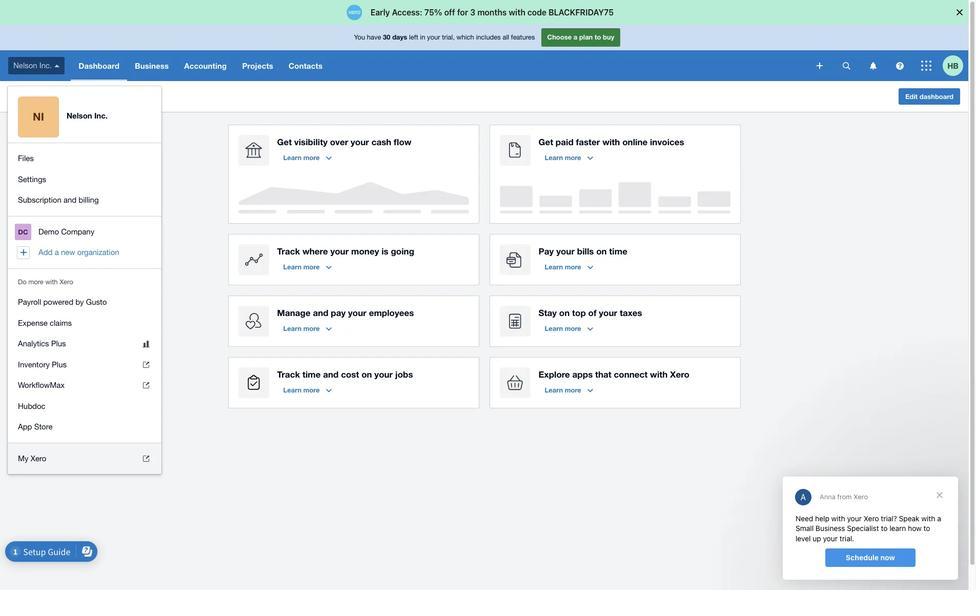 Task type: describe. For each thing, give the bounding box(es) containing it.
powered
[[43, 298, 73, 306]]

learn more button for time
[[277, 382, 338, 398]]

your right pay
[[557, 246, 575, 257]]

your right the of
[[599, 307, 618, 318]]

trial,
[[442, 33, 455, 41]]

invoices icon image
[[500, 135, 531, 166]]

more for pay your bills on time
[[565, 263, 582, 271]]

more for stay on top of your taxes
[[565, 324, 582, 332]]

you
[[354, 33, 365, 41]]

includes
[[476, 33, 501, 41]]

faster
[[576, 136, 601, 147]]

expense claims
[[18, 318, 72, 327]]

get for get paid faster with online invoices
[[539, 136, 554, 147]]

2 vertical spatial and
[[323, 369, 339, 380]]

nelson inc. inside popup button
[[13, 61, 52, 70]]

employees icon image
[[238, 306, 269, 337]]

learn for where
[[283, 263, 302, 271]]

learn for your
[[545, 263, 563, 271]]

and for subscription
[[64, 195, 77, 204]]

new
[[61, 248, 75, 257]]

cost
[[341, 369, 359, 380]]

buy
[[603, 33, 615, 41]]

your left jobs
[[375, 369, 393, 380]]

choose a plan to buy
[[548, 33, 615, 41]]

1 vertical spatial dialog
[[783, 476, 959, 580]]

learn more for your
[[545, 263, 582, 271]]

visibility
[[294, 136, 328, 147]]

gusto
[[86, 298, 107, 306]]

claims
[[50, 318, 72, 327]]

expense
[[18, 318, 48, 327]]

add a new organization link
[[8, 242, 162, 263]]

edit dashboard
[[906, 92, 954, 101]]

analytics plus link
[[8, 334, 162, 354]]

get paid faster with online invoices
[[539, 136, 685, 147]]

more for get visibility over your cash flow
[[304, 153, 320, 162]]

analytics
[[18, 339, 49, 348]]

learn for and
[[283, 324, 302, 332]]

edit
[[906, 92, 919, 101]]

contacts
[[289, 61, 323, 70]]

store
[[34, 422, 53, 431]]

which
[[457, 33, 475, 41]]

files link
[[8, 148, 162, 169]]

explore apps that connect with xero
[[539, 369, 690, 380]]

apps
[[573, 369, 593, 380]]

billing
[[79, 195, 99, 204]]

inc. inside popup button
[[39, 61, 52, 70]]

learn more for paid
[[545, 153, 582, 162]]

demo company
[[38, 227, 95, 236]]

in
[[420, 33, 426, 41]]

learn more button for on
[[539, 320, 600, 337]]

your right over
[[351, 136, 369, 147]]

learn more for time
[[283, 386, 320, 394]]

2 vertical spatial xero
[[31, 454, 46, 463]]

2 vertical spatial nelson inc.
[[67, 111, 108, 120]]

2 horizontal spatial xero
[[671, 369, 690, 380]]

payroll
[[18, 298, 41, 306]]

your inside you have 30 days left in your trial, which includes all features
[[427, 33, 441, 41]]

app store link
[[8, 417, 162, 437]]

dashboard link
[[71, 50, 127, 81]]

more for manage and pay your employees
[[304, 324, 320, 332]]

learn more for where
[[283, 263, 320, 271]]

1 horizontal spatial on
[[560, 307, 570, 318]]

workflowmax link
[[8, 375, 162, 396]]

accounting
[[184, 61, 227, 70]]

connect
[[614, 369, 648, 380]]

you have 30 days left in your trial, which includes all features
[[354, 33, 535, 41]]

flow
[[394, 136, 412, 147]]

taxes
[[620, 307, 643, 318]]

payroll powered by gusto
[[18, 298, 107, 306]]

where
[[303, 246, 328, 257]]

taxes icon image
[[500, 306, 531, 337]]

invoices preview bar graph image
[[500, 182, 731, 213]]

my
[[18, 454, 29, 463]]

of
[[589, 307, 597, 318]]

contacts button
[[281, 50, 331, 81]]

2 horizontal spatial with
[[651, 369, 668, 380]]

online
[[623, 136, 648, 147]]

demo company link
[[8, 221, 162, 242]]

company
[[61, 227, 95, 236]]

workflowmax
[[18, 381, 65, 389]]

with inside ni banner
[[45, 278, 58, 286]]

analytics plus
[[18, 339, 66, 348]]

30
[[383, 33, 391, 41]]

1 vertical spatial nelson
[[8, 91, 37, 102]]

more for track time and cost on your jobs
[[304, 386, 320, 394]]

payroll powered by gusto link
[[8, 292, 162, 313]]

learn for on
[[545, 324, 563, 332]]

to
[[595, 33, 602, 41]]

banking preview line graph image
[[238, 182, 469, 213]]

group containing files
[[8, 143, 162, 216]]

get visibility over your cash flow
[[277, 136, 412, 147]]

learn more for apps
[[545, 386, 582, 394]]

svg image inside nelson inc. popup button
[[55, 65, 60, 67]]

employees
[[369, 307, 414, 318]]

banking icon image
[[238, 135, 269, 166]]

1 vertical spatial inc.
[[40, 91, 55, 102]]

pay
[[539, 246, 554, 257]]

ni banner
[[0, 25, 969, 474]]

learn more for and
[[283, 324, 320, 332]]

jobs
[[396, 369, 413, 380]]

expense claims link
[[8, 313, 162, 334]]

a for plan
[[574, 33, 578, 41]]

0 horizontal spatial svg image
[[817, 63, 824, 69]]

track for track where your money is going
[[277, 246, 300, 257]]

and for manage
[[313, 307, 329, 318]]

2 vertical spatial on
[[362, 369, 372, 380]]

get for get visibility over your cash flow
[[277, 136, 292, 147]]

do more with xero group
[[8, 287, 162, 443]]

business
[[135, 61, 169, 70]]

ni
[[33, 110, 44, 123]]

app
[[18, 422, 32, 431]]

more for explore apps that connect with xero
[[565, 386, 582, 394]]

dashboard
[[79, 61, 120, 70]]

projects icon image
[[238, 367, 269, 398]]

hubdoc
[[18, 401, 45, 410]]



Task type: vqa. For each thing, say whether or not it's contained in the screenshot.
from
no



Task type: locate. For each thing, give the bounding box(es) containing it.
get left visibility
[[277, 136, 292, 147]]

add-ons icon image
[[500, 367, 531, 398]]

more for get paid faster with online invoices
[[565, 153, 582, 162]]

learn more button for where
[[277, 259, 338, 275]]

2 get from the left
[[539, 136, 554, 147]]

learn right projects icon
[[283, 386, 302, 394]]

invoices
[[651, 136, 685, 147]]

plus inside 'link'
[[51, 339, 66, 348]]

manage and pay your employees
[[277, 307, 414, 318]]

0 horizontal spatial with
[[45, 278, 58, 286]]

and left "pay"
[[313, 307, 329, 318]]

0 vertical spatial with
[[603, 136, 621, 147]]

learn for paid
[[545, 153, 563, 162]]

0 vertical spatial on
[[597, 246, 607, 257]]

learn more button for paid
[[539, 149, 600, 166]]

2 vertical spatial inc.
[[94, 111, 108, 120]]

learn more for on
[[545, 324, 582, 332]]

learn more button down the paid
[[539, 149, 600, 166]]

0 vertical spatial nelson inc.
[[13, 61, 52, 70]]

0 vertical spatial xero
[[60, 278, 73, 286]]

0 horizontal spatial time
[[303, 369, 321, 380]]

add a new organization
[[38, 248, 119, 257]]

svg image
[[843, 62, 851, 70], [817, 63, 824, 69]]

learn down the paid
[[545, 153, 563, 162]]

more down apps
[[565, 386, 582, 394]]

0 horizontal spatial xero
[[31, 454, 46, 463]]

learn more button down the 'top'
[[539, 320, 600, 337]]

xero
[[60, 278, 73, 286], [671, 369, 690, 380], [31, 454, 46, 463]]

0 horizontal spatial on
[[362, 369, 372, 380]]

0 vertical spatial navigation
[[71, 50, 810, 81]]

plus down claims at the bottom left
[[51, 339, 66, 348]]

business button
[[127, 50, 177, 81]]

top
[[573, 307, 586, 318]]

and inside group
[[64, 195, 77, 204]]

learn more button for and
[[277, 320, 338, 337]]

on left the 'top'
[[560, 307, 570, 318]]

features
[[511, 33, 535, 41]]

1 get from the left
[[277, 136, 292, 147]]

demo
[[38, 227, 59, 236]]

more down the 'top'
[[565, 324, 582, 332]]

accounting button
[[177, 50, 235, 81]]

nelson inc. button
[[0, 50, 71, 81]]

with up 'powered'
[[45, 278, 58, 286]]

0 vertical spatial nelson
[[13, 61, 37, 70]]

learn more down pay
[[545, 263, 582, 271]]

1 vertical spatial navigation
[[8, 216, 162, 268]]

left
[[409, 33, 419, 41]]

1 vertical spatial plus
[[52, 360, 67, 369]]

more for track where your money is going
[[304, 263, 320, 271]]

inc.
[[39, 61, 52, 70], [40, 91, 55, 102], [94, 111, 108, 120]]

days
[[393, 33, 408, 41]]

and left cost
[[323, 369, 339, 380]]

0 horizontal spatial get
[[277, 136, 292, 147]]

files
[[18, 154, 34, 163]]

learn more down where
[[283, 263, 320, 271]]

do
[[18, 278, 26, 286]]

1 vertical spatial xero
[[671, 369, 690, 380]]

svg image
[[922, 61, 932, 71], [870, 62, 877, 70], [897, 62, 904, 70], [55, 65, 60, 67]]

hubdoc link
[[8, 396, 162, 417]]

bills
[[578, 246, 594, 257]]

going
[[391, 246, 415, 257]]

learn more button down where
[[277, 259, 338, 275]]

plus for analytics plus
[[51, 339, 66, 348]]

learn right track money icon
[[283, 263, 302, 271]]

learn down pay
[[545, 263, 563, 271]]

more down visibility
[[304, 153, 320, 162]]

learn down stay
[[545, 324, 563, 332]]

0 horizontal spatial a
[[55, 248, 59, 257]]

navigation
[[71, 50, 810, 81], [8, 216, 162, 268]]

bills icon image
[[500, 244, 531, 275]]

group
[[8, 143, 162, 216]]

1 horizontal spatial svg image
[[843, 62, 851, 70]]

dialog
[[0, 0, 977, 25], [783, 476, 959, 580]]

more right do
[[28, 278, 44, 286]]

learn more down track time and cost on your jobs
[[283, 386, 320, 394]]

learn more button for apps
[[539, 382, 600, 398]]

settings
[[18, 175, 46, 183]]

learn down manage
[[283, 324, 302, 332]]

inventory plus link
[[8, 354, 162, 375]]

your
[[427, 33, 441, 41], [351, 136, 369, 147], [331, 246, 349, 257], [557, 246, 575, 257], [348, 307, 367, 318], [599, 307, 618, 318], [375, 369, 393, 380]]

all
[[503, 33, 510, 41]]

by
[[76, 298, 84, 306]]

hb button
[[944, 50, 969, 81]]

a left "plan" on the right top of page
[[574, 33, 578, 41]]

learn
[[283, 153, 302, 162], [545, 153, 563, 162], [283, 263, 302, 271], [545, 263, 563, 271], [283, 324, 302, 332], [545, 324, 563, 332], [283, 386, 302, 394], [545, 386, 563, 394]]

0 vertical spatial and
[[64, 195, 77, 204]]

track
[[277, 246, 300, 257], [277, 369, 300, 380]]

your right "pay"
[[348, 307, 367, 318]]

app store
[[18, 422, 53, 431]]

learn down visibility
[[283, 153, 302, 162]]

get left the paid
[[539, 136, 554, 147]]

more
[[304, 153, 320, 162], [565, 153, 582, 162], [304, 263, 320, 271], [565, 263, 582, 271], [28, 278, 44, 286], [304, 324, 320, 332], [565, 324, 582, 332], [304, 386, 320, 394], [565, 386, 582, 394]]

navigation containing demo company
[[8, 216, 162, 268]]

learn more for visibility
[[283, 153, 320, 162]]

my xero link
[[8, 448, 162, 469]]

a right the add
[[55, 248, 59, 257]]

your right where
[[331, 246, 349, 257]]

0 vertical spatial a
[[574, 33, 578, 41]]

learn for apps
[[545, 386, 563, 394]]

learn more down explore
[[545, 386, 582, 394]]

subscription and billing
[[18, 195, 99, 204]]

nelson inc.
[[13, 61, 52, 70], [8, 91, 55, 102], [67, 111, 108, 120]]

inventory
[[18, 360, 50, 369]]

1 track from the top
[[277, 246, 300, 257]]

learn more button for visibility
[[277, 149, 338, 166]]

money
[[351, 246, 379, 257]]

0 vertical spatial plus
[[51, 339, 66, 348]]

1 horizontal spatial get
[[539, 136, 554, 147]]

projects
[[242, 61, 274, 70]]

nelson
[[13, 61, 37, 70], [8, 91, 37, 102], [67, 111, 92, 120]]

2 vertical spatial nelson
[[67, 111, 92, 120]]

edit dashboard button
[[899, 88, 961, 105]]

my xero
[[18, 454, 46, 463]]

track right projects icon
[[277, 369, 300, 380]]

projects button
[[235, 50, 281, 81]]

nelson inside popup button
[[13, 61, 37, 70]]

choose
[[548, 33, 572, 41]]

learn more button down manage
[[277, 320, 338, 337]]

learn more button
[[277, 149, 338, 166], [539, 149, 600, 166], [277, 259, 338, 275], [539, 259, 600, 275], [277, 320, 338, 337], [539, 320, 600, 337], [277, 382, 338, 398], [539, 382, 600, 398]]

1 vertical spatial on
[[560, 307, 570, 318]]

learn more button down the pay your bills on time
[[539, 259, 600, 275]]

2 track from the top
[[277, 369, 300, 380]]

1 horizontal spatial with
[[603, 136, 621, 147]]

learn more down visibility
[[283, 153, 320, 162]]

1 vertical spatial with
[[45, 278, 58, 286]]

more down the pay your bills on time
[[565, 263, 582, 271]]

explore
[[539, 369, 570, 380]]

track money icon image
[[238, 244, 269, 275]]

track time and cost on your jobs
[[277, 369, 413, 380]]

have
[[367, 33, 381, 41]]

with right 'faster'
[[603, 136, 621, 147]]

more down manage
[[304, 324, 320, 332]]

time right the bills
[[610, 246, 628, 257]]

more down where
[[304, 263, 320, 271]]

0 vertical spatial inc.
[[39, 61, 52, 70]]

learn more button down apps
[[539, 382, 600, 398]]

over
[[330, 136, 349, 147]]

0 vertical spatial time
[[610, 246, 628, 257]]

plus right inventory
[[52, 360, 67, 369]]

learn for time
[[283, 386, 302, 394]]

xero right connect
[[671, 369, 690, 380]]

2 horizontal spatial on
[[597, 246, 607, 257]]

time left cost
[[303, 369, 321, 380]]

learn more down stay
[[545, 324, 582, 332]]

and
[[64, 195, 77, 204], [313, 307, 329, 318], [323, 369, 339, 380]]

learn for visibility
[[283, 153, 302, 162]]

track for track time and cost on your jobs
[[277, 369, 300, 380]]

add
[[38, 248, 53, 257]]

pay your bills on time
[[539, 246, 628, 257]]

subscription and billing link
[[8, 190, 162, 211]]

more inside ni banner
[[28, 278, 44, 286]]

1 vertical spatial track
[[277, 369, 300, 380]]

learn more button down track time and cost on your jobs
[[277, 382, 338, 398]]

manage
[[277, 307, 311, 318]]

1 vertical spatial a
[[55, 248, 59, 257]]

1 vertical spatial time
[[303, 369, 321, 380]]

learn more button down visibility
[[277, 149, 338, 166]]

dashboard
[[920, 92, 954, 101]]

a inside "navigation"
[[55, 248, 59, 257]]

pay
[[331, 307, 346, 318]]

1 horizontal spatial a
[[574, 33, 578, 41]]

subscription
[[18, 195, 61, 204]]

learn more down manage
[[283, 324, 320, 332]]

learn more button for your
[[539, 259, 600, 275]]

stay
[[539, 307, 557, 318]]

cash
[[372, 136, 392, 147]]

is
[[382, 246, 389, 257]]

plus for inventory plus
[[52, 360, 67, 369]]

get
[[277, 136, 292, 147], [539, 136, 554, 147]]

organization
[[77, 248, 119, 257]]

1 vertical spatial and
[[313, 307, 329, 318]]

your right in
[[427, 33, 441, 41]]

track left where
[[277, 246, 300, 257]]

more down the paid
[[565, 153, 582, 162]]

settings link
[[8, 169, 162, 190]]

inventory plus
[[18, 360, 67, 369]]

learn down explore
[[545, 386, 563, 394]]

learn more down the paid
[[545, 153, 582, 162]]

more down track time and cost on your jobs
[[304, 386, 320, 394]]

that
[[596, 369, 612, 380]]

with right connect
[[651, 369, 668, 380]]

xero right my
[[31, 454, 46, 463]]

stay on top of your taxes
[[539, 307, 643, 318]]

1 horizontal spatial xero
[[60, 278, 73, 286]]

and left billing
[[64, 195, 77, 204]]

0 vertical spatial dialog
[[0, 0, 977, 25]]

plus
[[51, 339, 66, 348], [52, 360, 67, 369]]

xero up payroll powered by gusto
[[60, 278, 73, 286]]

0 vertical spatial track
[[277, 246, 300, 257]]

track where your money is going
[[277, 246, 415, 257]]

2 vertical spatial with
[[651, 369, 668, 380]]

1 vertical spatial nelson inc.
[[8, 91, 55, 102]]

a for new
[[55, 248, 59, 257]]

on right cost
[[362, 369, 372, 380]]

navigation containing dashboard
[[71, 50, 810, 81]]

on right the bills
[[597, 246, 607, 257]]

1 horizontal spatial time
[[610, 246, 628, 257]]



